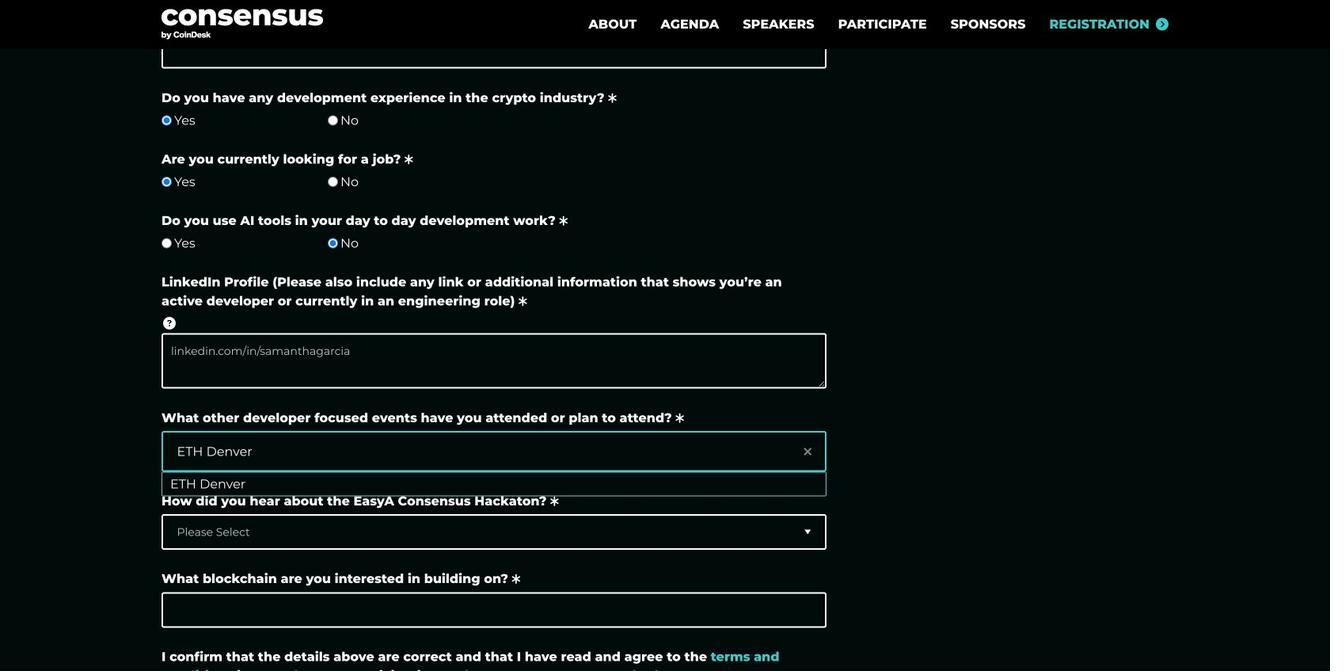 Task type: vqa. For each thing, say whether or not it's contained in the screenshot.
text field
yes



Task type: describe. For each thing, give the bounding box(es) containing it.
logo image
[[162, 9, 323, 39]]

chevron circle right image
[[1157, 18, 1169, 31]]

none field select
[[162, 514, 827, 550]]

select image
[[802, 522, 815, 541]]



Task type: locate. For each thing, give the bounding box(es) containing it.
question circle image
[[162, 317, 177, 330]]

None radio
[[162, 177, 172, 187], [328, 177, 338, 187], [162, 238, 172, 248], [162, 177, 172, 187], [328, 177, 338, 187], [162, 238, 172, 248]]

None field
[[171, 36, 818, 61], [171, 439, 799, 464], [162, 514, 827, 550], [171, 36, 818, 61], [171, 439, 799, 464]]

0 horizontal spatial asterisk image
[[405, 154, 413, 165]]

1 vertical spatial asterisk image
[[405, 154, 413, 165]]

asterisk image
[[759, 9, 767, 20], [405, 154, 413, 165]]

region
[[162, 472, 827, 496]]

None text field
[[162, 333, 827, 389]]

clear image
[[802, 445, 815, 458]]

1 horizontal spatial asterisk image
[[759, 9, 767, 20]]

0 vertical spatial asterisk image
[[759, 9, 767, 20]]

None text field
[[162, 592, 827, 628]]

None radio
[[162, 115, 172, 126], [328, 115, 338, 126], [328, 238, 338, 248], [162, 115, 172, 126], [328, 115, 338, 126], [328, 238, 338, 248]]

asterisk image
[[609, 92, 617, 104], [560, 215, 568, 226], [519, 296, 527, 307], [676, 413, 684, 424], [551, 496, 559, 507], [512, 574, 521, 585]]



